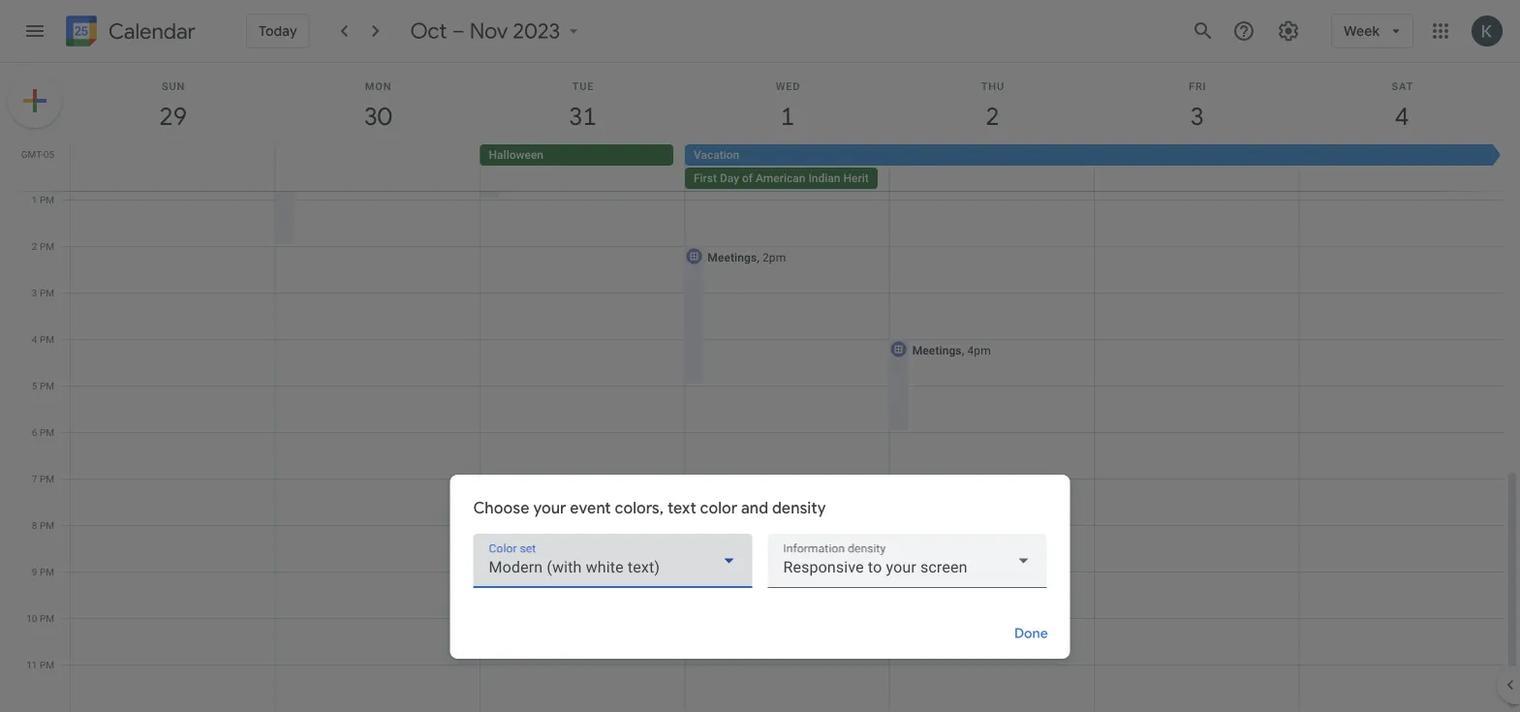 Task type: vqa. For each thing, say whether or not it's contained in the screenshot.
6 'element'
no



Task type: locate. For each thing, give the bounding box(es) containing it.
pm right 9
[[40, 566, 54, 578]]

0 vertical spatial meetings
[[708, 251, 757, 264]]

1 vertical spatial ,
[[962, 344, 965, 357]]

9 pm
[[32, 566, 54, 578]]

5 pm
[[32, 380, 54, 392]]

3
[[32, 287, 37, 299]]

3 cell from the left
[[685, 144, 1504, 191]]

calendar
[[109, 18, 196, 45]]

event
[[570, 498, 611, 518]]

0 horizontal spatial ,
[[757, 251, 760, 264]]

9 pm from the top
[[40, 566, 54, 578]]

halloween button
[[480, 144, 673, 166]]

,
[[757, 251, 760, 264], [962, 344, 965, 357]]

pm right 4
[[40, 333, 54, 345]]

colors,
[[615, 498, 664, 518]]

10
[[26, 613, 37, 624]]

1 horizontal spatial meetings
[[913, 344, 962, 357]]

pm for 1 pm
[[40, 194, 54, 205]]

oct – nov 2023 button
[[403, 17, 592, 45]]

None field
[[473, 534, 753, 588], [768, 534, 1047, 588], [473, 534, 753, 588], [768, 534, 1047, 588]]

meetings
[[708, 251, 757, 264], [913, 344, 962, 357]]

11 pm from the top
[[40, 659, 54, 671]]

10 pm from the top
[[40, 613, 54, 624]]

pm for 4 pm
[[40, 333, 54, 345]]

pm
[[40, 194, 54, 205], [40, 240, 54, 252], [40, 287, 54, 299], [40, 333, 54, 345], [40, 380, 54, 392], [40, 426, 54, 438], [40, 473, 54, 485], [40, 519, 54, 531], [40, 566, 54, 578], [40, 613, 54, 624], [40, 659, 54, 671]]

choose
[[473, 498, 530, 518]]

cell
[[71, 144, 276, 191], [276, 144, 480, 191], [685, 144, 1504, 191], [890, 144, 1095, 191], [1095, 144, 1299, 191], [1299, 144, 1504, 191]]

0 vertical spatial ,
[[757, 251, 760, 264]]

10 pm
[[26, 613, 54, 624]]

4 pm from the top
[[40, 333, 54, 345]]

cell containing vacation
[[685, 144, 1504, 191]]

6 pm from the top
[[40, 426, 54, 438]]

4 cell from the left
[[890, 144, 1095, 191]]

meetings , 2pm
[[708, 251, 786, 264]]

meetings left 4pm
[[913, 344, 962, 357]]

pm right 2
[[40, 240, 54, 252]]

calendar heading
[[105, 18, 196, 45]]

6
[[32, 426, 37, 438]]

pm right 7
[[40, 473, 54, 485]]

pm for 7 pm
[[40, 473, 54, 485]]

color
[[700, 498, 738, 518]]

pm for 8 pm
[[40, 519, 54, 531]]

calendar element
[[62, 12, 196, 54]]

1 cell from the left
[[71, 144, 276, 191]]

1 vertical spatial meetings
[[913, 344, 962, 357]]

, left 4pm
[[962, 344, 965, 357]]

3 pm from the top
[[40, 287, 54, 299]]

meetings , 4pm
[[913, 344, 991, 357]]

pm for 11 pm
[[40, 659, 54, 671]]

row containing halloween
[[62, 144, 1521, 191]]

done button
[[1001, 610, 1063, 657]]

pm right 3
[[40, 287, 54, 299]]

halloween
[[489, 148, 544, 162]]

1 pm
[[32, 194, 54, 205]]

2 pm from the top
[[40, 240, 54, 252]]

1 pm from the top
[[40, 194, 54, 205]]

pm right the 5
[[40, 380, 54, 392]]

pm right 8
[[40, 519, 54, 531]]

indian
[[809, 172, 841, 185]]

and
[[741, 498, 769, 518]]

row
[[62, 144, 1521, 191]]

, left 2pm
[[757, 251, 760, 264]]

0 horizontal spatial meetings
[[708, 251, 757, 264]]

8 pm from the top
[[40, 519, 54, 531]]

2pm
[[763, 251, 786, 264]]

1 horizontal spatial ,
[[962, 344, 965, 357]]

first
[[694, 172, 717, 185]]

pm right 10
[[40, 613, 54, 624]]

pm right 1
[[40, 194, 54, 205]]

pm right the 6
[[40, 426, 54, 438]]

pm for 3 pm
[[40, 287, 54, 299]]

vacation
[[694, 148, 740, 162]]

pm for 2 pm
[[40, 240, 54, 252]]

gmt-05
[[21, 148, 54, 160]]

pm right 11
[[40, 659, 54, 671]]

5 pm from the top
[[40, 380, 54, 392]]

american
[[756, 172, 806, 185]]

7 pm from the top
[[40, 473, 54, 485]]

meetings left 2pm
[[708, 251, 757, 264]]

9
[[32, 566, 37, 578]]

grid
[[0, 13, 1521, 712]]

4pm
[[968, 344, 991, 357]]



Task type: describe. For each thing, give the bounding box(es) containing it.
2 cell from the left
[[276, 144, 480, 191]]

7 pm
[[32, 473, 54, 485]]

7
[[32, 473, 37, 485]]

choose your event colors, text color and density dialog
[[450, 475, 1070, 659]]

first day of american indian heritage month
[[694, 172, 925, 185]]

pm for 10 pm
[[40, 613, 54, 624]]

pm for 6 pm
[[40, 426, 54, 438]]

, for 2pm
[[757, 251, 760, 264]]

density
[[772, 498, 826, 518]]

meetings for meetings , 4pm
[[913, 344, 962, 357]]

6 cell from the left
[[1299, 144, 1504, 191]]

2
[[32, 240, 37, 252]]

2 pm
[[32, 240, 54, 252]]

4
[[32, 333, 37, 345]]

first day of american indian heritage month button
[[685, 168, 925, 189]]

11 pm
[[26, 659, 54, 671]]

month
[[891, 172, 925, 185]]

today button
[[246, 14, 310, 48]]

nov
[[470, 17, 508, 45]]

4 pm
[[32, 333, 54, 345]]

8
[[32, 519, 37, 531]]

5
[[32, 380, 37, 392]]

heritage
[[844, 172, 888, 185]]

meetings for meetings , 2pm
[[708, 251, 757, 264]]

done
[[1015, 625, 1049, 642]]

support image
[[1233, 19, 1256, 43]]

oct – nov 2023
[[411, 17, 561, 45]]

oct
[[411, 17, 447, 45]]

pm for 9 pm
[[40, 566, 54, 578]]

, for 4pm
[[962, 344, 965, 357]]

row inside grid
[[62, 144, 1521, 191]]

vacation button
[[685, 144, 1504, 166]]

5 cell from the left
[[1095, 144, 1299, 191]]

6 pm
[[32, 426, 54, 438]]

8 pm
[[32, 519, 54, 531]]

today
[[259, 22, 297, 40]]

11
[[26, 659, 37, 671]]

2023
[[513, 17, 561, 45]]

of
[[742, 172, 753, 185]]

gmt-
[[21, 148, 43, 160]]

pm for 5 pm
[[40, 380, 54, 392]]

–
[[452, 17, 465, 45]]

text
[[668, 498, 697, 518]]

choose your event colors, text color and density
[[473, 498, 826, 518]]

3 pm
[[32, 287, 54, 299]]

05
[[43, 148, 54, 160]]

1
[[32, 194, 37, 205]]

your
[[533, 498, 567, 518]]

day
[[720, 172, 740, 185]]

grid containing halloween
[[0, 13, 1521, 712]]



